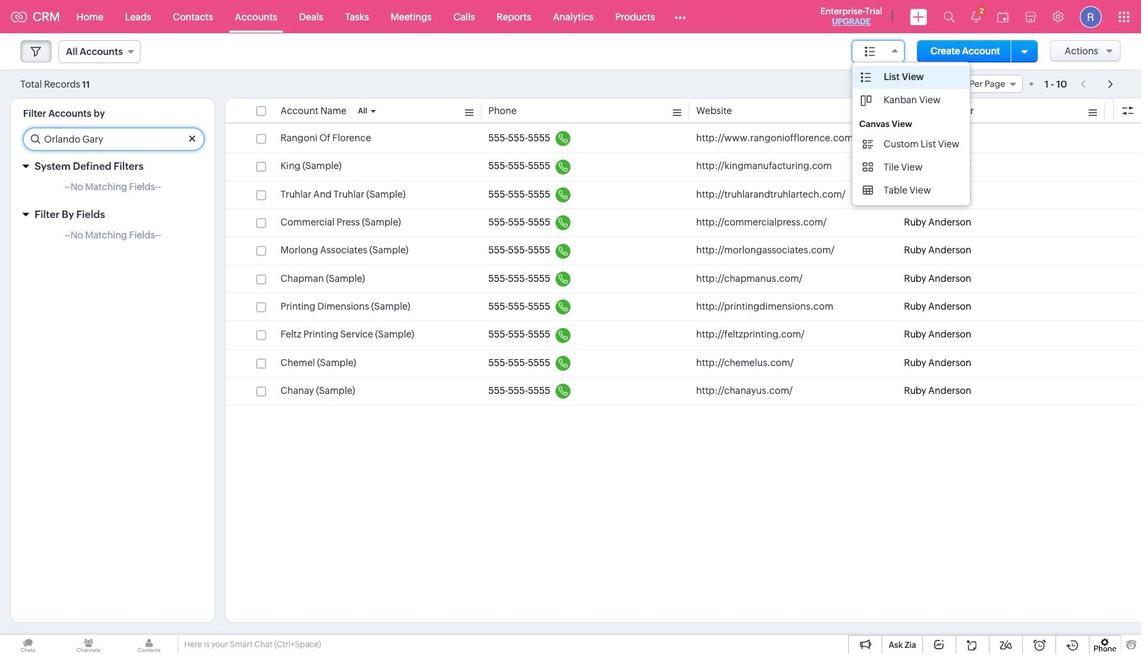 Task type: locate. For each thing, give the bounding box(es) containing it.
Other Modules field
[[666, 6, 695, 28]]

list box
[[852, 62, 970, 205]]

1 vertical spatial size image
[[861, 71, 871, 84]]

channels image
[[61, 635, 116, 654]]

profile element
[[1072, 0, 1110, 33]]

None field
[[58, 40, 140, 63], [852, 40, 905, 62], [915, 75, 1023, 93], [58, 40, 140, 63], [852, 40, 905, 62], [915, 75, 1023, 93]]

region
[[11, 178, 215, 202], [11, 226, 215, 251]]

1 vertical spatial region
[[11, 226, 215, 251]]

row group
[[226, 125, 1141, 406]]

1 region from the top
[[11, 178, 215, 202]]

2 vertical spatial size image
[[863, 161, 874, 173]]

search image
[[943, 11, 955, 22]]

0 vertical spatial region
[[11, 178, 215, 202]]

1 vertical spatial size image
[[863, 138, 874, 150]]

size image
[[865, 46, 876, 58], [861, 71, 871, 84], [863, 184, 874, 196]]

create menu element
[[902, 0, 935, 33]]

size image
[[861, 94, 871, 107], [863, 138, 874, 150], [863, 161, 874, 173]]

create menu image
[[910, 8, 927, 25]]



Task type: vqa. For each thing, say whether or not it's contained in the screenshot.
the Profile icon
yes



Task type: describe. For each thing, give the bounding box(es) containing it.
search element
[[935, 0, 963, 33]]

calendar image
[[997, 11, 1009, 22]]

logo image
[[11, 11, 27, 22]]

0 vertical spatial size image
[[861, 94, 871, 107]]

profile image
[[1080, 6, 1102, 28]]

signals element
[[963, 0, 989, 33]]

2 vertical spatial size image
[[863, 184, 874, 196]]

Search text field
[[24, 128, 204, 150]]

2 region from the top
[[11, 226, 215, 251]]

contacts image
[[121, 635, 177, 654]]

0 vertical spatial size image
[[865, 46, 876, 58]]

chats image
[[0, 635, 56, 654]]



